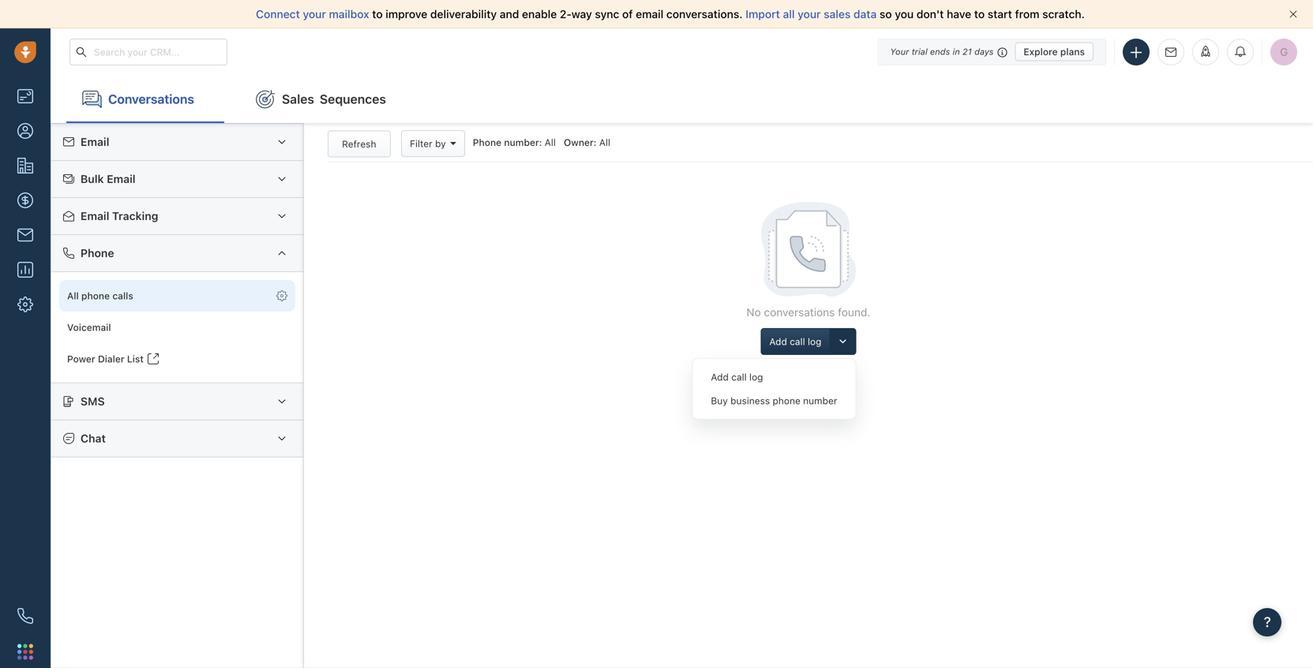 Task type: vqa. For each thing, say whether or not it's contained in the screenshot.
the top Add module
no



Task type: describe. For each thing, give the bounding box(es) containing it.
what's new image
[[1200, 46, 1211, 57]]

email
[[636, 8, 664, 21]]

way
[[572, 8, 592, 21]]

sales
[[824, 8, 851, 21]]

and
[[500, 8, 519, 21]]

calls
[[112, 291, 133, 302]]

2 your from the left
[[798, 8, 821, 21]]

buy business phone number
[[711, 396, 837, 407]]

import all your sales data link
[[746, 8, 880, 21]]

deliverability
[[430, 8, 497, 21]]

1 your from the left
[[303, 8, 326, 21]]

21
[[963, 47, 972, 57]]

sequences
[[320, 92, 386, 107]]

call inside 'add call log' button
[[790, 336, 805, 347]]

close image
[[1289, 10, 1297, 18]]

phone number : all owner : all
[[473, 137, 610, 148]]

your trial ends in 21 days
[[890, 47, 994, 57]]

Search your CRM... text field
[[69, 39, 227, 66]]

no
[[746, 306, 761, 319]]

log inside button
[[808, 336, 822, 347]]

so
[[880, 8, 892, 21]]

chat
[[81, 432, 106, 445]]

voicemail
[[67, 322, 111, 333]]

email for email
[[81, 135, 109, 148]]

phone image
[[17, 609, 33, 625]]

0 horizontal spatial call
[[731, 372, 747, 383]]

freshworks switcher image
[[17, 645, 33, 660]]

phone element
[[9, 601, 41, 632]]

power dialer list link
[[59, 343, 295, 375]]

0 vertical spatial phone
[[81, 291, 110, 302]]

2 : from the left
[[594, 137, 597, 148]]

send email image
[[1165, 47, 1177, 57]]

tab list containing conversations
[[51, 76, 1313, 123]]

1 horizontal spatial phone
[[773, 396, 801, 407]]

all phone calls
[[67, 291, 133, 302]]

all phone calls link
[[59, 280, 295, 312]]

plans
[[1060, 46, 1085, 57]]

explore plans link
[[1015, 42, 1094, 61]]

all
[[783, 8, 795, 21]]

enable
[[522, 8, 557, 21]]

explore
[[1024, 46, 1058, 57]]

your
[[890, 47, 909, 57]]

power dialer list
[[67, 354, 144, 365]]

0 horizontal spatial number
[[504, 137, 539, 148]]

2 to from the left
[[974, 8, 985, 21]]

of
[[622, 8, 633, 21]]

filter
[[410, 138, 433, 149]]

mailbox
[[329, 8, 369, 21]]

add inside button
[[769, 336, 787, 347]]

ends
[[930, 47, 950, 57]]

start
[[988, 8, 1012, 21]]

connect your mailbox to improve deliverability and enable 2-way sync of email conversations. import all your sales data so you don't have to start from scratch.
[[256, 8, 1085, 21]]

trial
[[912, 47, 928, 57]]

phone for phone number : all owner : all
[[473, 137, 502, 148]]

2-
[[560, 8, 572, 21]]

don't
[[917, 8, 944, 21]]



Task type: locate. For each thing, give the bounding box(es) containing it.
bulk email
[[81, 173, 136, 186]]

1 horizontal spatial number
[[803, 396, 837, 407]]

email tracking
[[81, 210, 158, 223]]

2 vertical spatial email
[[81, 210, 109, 223]]

phone
[[473, 137, 502, 148], [81, 247, 114, 260]]

phone up all phone calls on the top left
[[81, 247, 114, 260]]

email
[[81, 135, 109, 148], [107, 173, 136, 186], [81, 210, 109, 223]]

number
[[504, 137, 539, 148], [803, 396, 837, 407]]

improve
[[386, 8, 427, 21]]

add
[[769, 336, 787, 347], [711, 372, 729, 383]]

0 horizontal spatial to
[[372, 8, 383, 21]]

add call log inside button
[[769, 336, 822, 347]]

email up bulk
[[81, 135, 109, 148]]

0 vertical spatial number
[[504, 137, 539, 148]]

1 horizontal spatial add call log
[[769, 336, 822, 347]]

your left mailbox
[[303, 8, 326, 21]]

from
[[1015, 8, 1040, 21]]

business
[[731, 396, 770, 407]]

to left start
[[974, 8, 985, 21]]

sales
[[282, 92, 314, 107]]

call down the conversations
[[790, 336, 805, 347]]

in
[[953, 47, 960, 57]]

0 vertical spatial add
[[769, 336, 787, 347]]

conversations
[[108, 92, 194, 107]]

bulk
[[81, 173, 104, 186]]

call up business
[[731, 372, 747, 383]]

sync
[[595, 8, 619, 21]]

email down bulk
[[81, 210, 109, 223]]

buy
[[711, 396, 728, 407]]

call
[[790, 336, 805, 347], [731, 372, 747, 383]]

conversations.
[[666, 8, 743, 21]]

tab list
[[51, 76, 1313, 123]]

no conversations found.
[[746, 306, 871, 319]]

1 horizontal spatial log
[[808, 336, 822, 347]]

add up buy
[[711, 372, 729, 383]]

1 vertical spatial call
[[731, 372, 747, 383]]

1 to from the left
[[372, 8, 383, 21]]

add call log button
[[761, 328, 829, 355]]

phone
[[81, 291, 110, 302], [773, 396, 801, 407]]

connect your mailbox link
[[256, 8, 372, 21]]

0 vertical spatial add call log
[[769, 336, 822, 347]]

to right mailbox
[[372, 8, 383, 21]]

conversations
[[764, 306, 835, 319]]

0 horizontal spatial add
[[711, 372, 729, 383]]

1 horizontal spatial phone
[[473, 137, 502, 148]]

1 horizontal spatial call
[[790, 336, 805, 347]]

found.
[[838, 306, 871, 319]]

phone right business
[[773, 396, 801, 407]]

filter by button
[[401, 130, 465, 157]]

email for email tracking
[[81, 210, 109, 223]]

sms
[[81, 395, 105, 408]]

1 horizontal spatial to
[[974, 8, 985, 21]]

:
[[539, 137, 542, 148], [594, 137, 597, 148]]

1 vertical spatial log
[[749, 372, 763, 383]]

explore plans
[[1024, 46, 1085, 57]]

add call log down the conversations
[[769, 336, 822, 347]]

owner
[[564, 137, 594, 148]]

1 horizontal spatial :
[[594, 137, 597, 148]]

log up business
[[749, 372, 763, 383]]

log
[[808, 336, 822, 347], [749, 372, 763, 383]]

1 vertical spatial add call log
[[711, 372, 763, 383]]

0 horizontal spatial log
[[749, 372, 763, 383]]

all left owner
[[545, 137, 556, 148]]

number left owner
[[504, 137, 539, 148]]

1 vertical spatial phone
[[81, 247, 114, 260]]

refresh button
[[328, 131, 391, 158]]

0 horizontal spatial :
[[539, 137, 542, 148]]

by
[[435, 138, 446, 149]]

have
[[947, 8, 971, 21]]

conversations link
[[66, 76, 224, 123]]

1 vertical spatial add
[[711, 372, 729, 383]]

0 horizontal spatial all
[[67, 291, 79, 302]]

0 horizontal spatial your
[[303, 8, 326, 21]]

scratch.
[[1042, 8, 1085, 21]]

your right all
[[798, 8, 821, 21]]

data
[[854, 8, 877, 21]]

add call log
[[769, 336, 822, 347], [711, 372, 763, 383]]

1 horizontal spatial add
[[769, 336, 787, 347]]

0 horizontal spatial phone
[[81, 247, 114, 260]]

1 vertical spatial email
[[107, 173, 136, 186]]

number down 'add call log' button
[[803, 396, 837, 407]]

1 vertical spatial phone
[[773, 396, 801, 407]]

add call log up business
[[711, 372, 763, 383]]

all right owner
[[599, 137, 610, 148]]

all up voicemail
[[67, 291, 79, 302]]

0 vertical spatial log
[[808, 336, 822, 347]]

list
[[127, 354, 144, 365]]

0 vertical spatial email
[[81, 135, 109, 148]]

sales sequences link
[[240, 76, 402, 123]]

phone for phone
[[81, 247, 114, 260]]

1 : from the left
[[539, 137, 542, 148]]

1 vertical spatial number
[[803, 396, 837, 407]]

import
[[746, 8, 780, 21]]

email right bulk
[[107, 173, 136, 186]]

connect
[[256, 8, 300, 21]]

power
[[67, 354, 95, 365]]

filter by
[[410, 138, 446, 149]]

tracking
[[112, 210, 158, 223]]

dialer
[[98, 354, 124, 365]]

phone right the by
[[473, 137, 502, 148]]

add down the conversations
[[769, 336, 787, 347]]

0 horizontal spatial add call log
[[711, 372, 763, 383]]

voicemail link
[[59, 312, 295, 343]]

your
[[303, 8, 326, 21], [798, 8, 821, 21]]

days
[[974, 47, 994, 57]]

you
[[895, 8, 914, 21]]

all
[[545, 137, 556, 148], [599, 137, 610, 148], [67, 291, 79, 302]]

1 horizontal spatial all
[[545, 137, 556, 148]]

log down no conversations found.
[[808, 336, 822, 347]]

refresh
[[342, 139, 376, 150]]

phone left calls
[[81, 291, 110, 302]]

1 horizontal spatial your
[[798, 8, 821, 21]]

2 horizontal spatial all
[[599, 137, 610, 148]]

sales sequences
[[282, 92, 386, 107]]

to
[[372, 8, 383, 21], [974, 8, 985, 21]]

0 vertical spatial call
[[790, 336, 805, 347]]

0 horizontal spatial phone
[[81, 291, 110, 302]]

0 vertical spatial phone
[[473, 137, 502, 148]]



